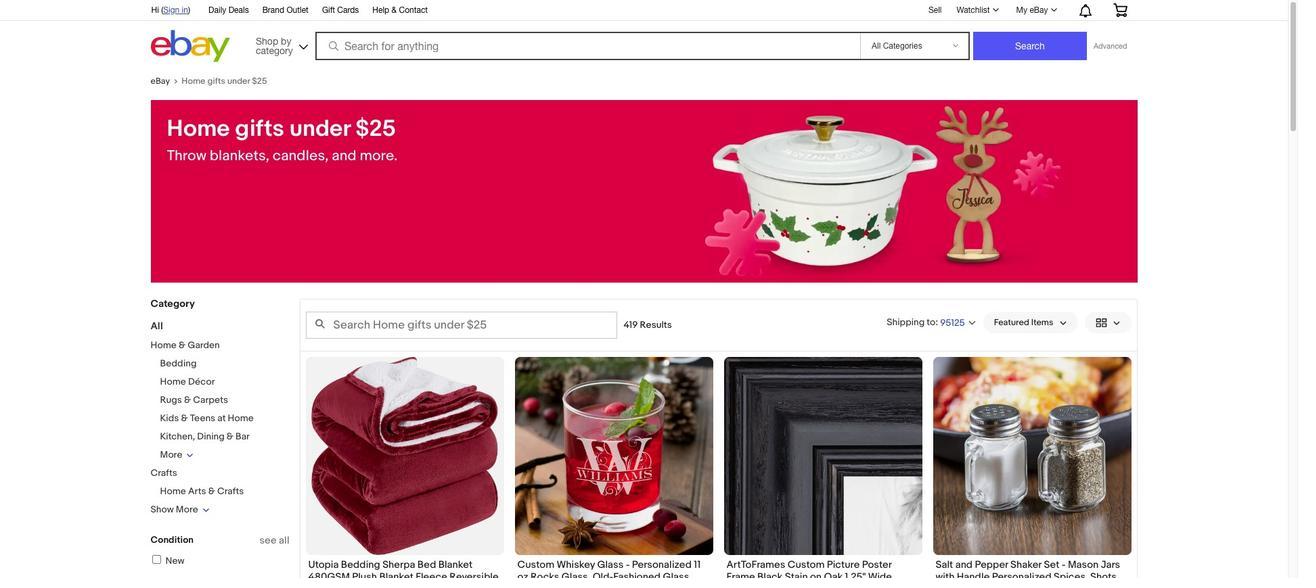 Task type: describe. For each thing, give the bounding box(es) containing it.
shots
[[1090, 571, 1117, 579]]

blankets,
[[210, 148, 269, 165]]

shop
[[256, 36, 278, 46]]

all
[[279, 535, 289, 548]]

shop by category button
[[250, 30, 311, 59]]

arttoframes
[[727, 559, 785, 572]]

handle
[[957, 571, 990, 579]]

category
[[256, 45, 293, 56]]

with
[[936, 571, 955, 579]]

rocks
[[531, 571, 559, 579]]

& up bedding link
[[179, 340, 185, 351]]

teens
[[190, 413, 215, 424]]

shipping to : 95125
[[887, 316, 965, 329]]

kitchen,
[[160, 431, 195, 443]]

& left 'bar'
[[227, 431, 233, 443]]

throw
[[167, 148, 206, 165]]

11
[[694, 559, 701, 572]]

spices,
[[1054, 571, 1088, 579]]

custom inside custom whiskey glass - personalized 11 oz rocks glass, old-fashioned glass
[[517, 559, 554, 572]]

brand
[[262, 5, 284, 15]]

under for home gifts under $25
[[227, 76, 250, 87]]

1 horizontal spatial blanket
[[438, 559, 473, 572]]

ebay link
[[151, 76, 182, 87]]

more.
[[360, 148, 398, 165]]

0 horizontal spatial glass
[[597, 559, 624, 572]]

results
[[640, 319, 672, 331]]

fleece
[[416, 571, 447, 579]]

sign
[[163, 5, 180, 15]]

gift cards
[[322, 5, 359, 15]]

more button
[[160, 449, 194, 461]]

help
[[372, 5, 389, 15]]

help & contact link
[[372, 3, 428, 18]]

bedding inside bedding home décor rugs & carpets kids & teens at home kitchen, dining & bar
[[160, 358, 197, 370]]

- inside custom whiskey glass - personalized 11 oz rocks glass, old-fashioned glass
[[626, 559, 630, 572]]

rugs
[[160, 395, 182, 406]]

on
[[810, 571, 822, 579]]

bedding inside utopia bedding sherpa bed blanket 480gsm plush blanket fleece reversibl
[[341, 559, 380, 572]]

shipping
[[887, 316, 925, 328]]

home inside home gifts under $25 throw blankets, candles, and more.
[[167, 115, 230, 143]]

show more button
[[151, 504, 210, 516]]

utopia
[[308, 559, 339, 572]]

shop by category banner
[[144, 0, 1137, 66]]

under for home gifts under $25 throw blankets, candles, and more.
[[289, 115, 350, 143]]

jars
[[1101, 559, 1120, 572]]

plush
[[352, 571, 377, 579]]

1 vertical spatial more
[[176, 504, 198, 516]]

see all
[[260, 535, 289, 548]]

personalized inside custom whiskey glass - personalized 11 oz rocks glass, old-fashioned glass
[[632, 559, 692, 572]]

featured items
[[994, 317, 1053, 328]]

home inside crafts home arts & crafts
[[160, 486, 186, 497]]

1.25"
[[845, 571, 866, 579]]

personalized inside salt and pepper shaker set - mason jars with handle personalized spices, shots
[[992, 571, 1052, 579]]

items
[[1031, 317, 1053, 328]]

ebay inside my ebay link
[[1030, 5, 1048, 15]]

- inside salt and pepper shaker set - mason jars with handle personalized spices, shots
[[1062, 559, 1066, 572]]

sherpa
[[383, 559, 415, 572]]

brand outlet link
[[262, 3, 309, 18]]

outlet
[[287, 5, 309, 15]]

poster
[[862, 559, 892, 572]]

featured
[[994, 317, 1029, 328]]

home & garden
[[151, 340, 220, 351]]

gifts for home gifts under $25
[[207, 76, 225, 87]]

new
[[165, 556, 184, 567]]

gift
[[322, 5, 335, 15]]

and inside home gifts under $25 throw blankets, candles, and more.
[[332, 148, 356, 165]]

home décor link
[[160, 376, 215, 388]]

to
[[927, 316, 935, 328]]

& right kids
[[181, 413, 188, 424]]

daily deals link
[[209, 3, 249, 18]]

sign in link
[[163, 5, 188, 15]]

custom whiskey glass - personalized 11 oz rocks glass, old-fashioned glass link
[[517, 559, 710, 579]]

)
[[188, 5, 190, 15]]

my
[[1016, 5, 1027, 15]]

dining
[[197, 431, 224, 443]]

sell link
[[922, 5, 948, 15]]

arttoframes custom picture poster frame black stain on oak 1.25" wide wood image
[[724, 357, 922, 556]]

bar
[[236, 431, 250, 443]]

picture
[[827, 559, 860, 572]]

fashioned
[[613, 571, 661, 579]]

black
[[757, 571, 783, 579]]

0 horizontal spatial blanket
[[379, 571, 413, 579]]

1 horizontal spatial glass
[[663, 571, 689, 579]]



Task type: locate. For each thing, give the bounding box(es) containing it.
help & contact
[[372, 5, 428, 15]]

gifts up blankets,
[[235, 115, 284, 143]]

1 custom from the left
[[517, 559, 554, 572]]

blanket right bed
[[438, 559, 473, 572]]

& inside crafts home arts & crafts
[[208, 486, 215, 497]]

1 horizontal spatial under
[[289, 115, 350, 143]]

None submit
[[973, 32, 1087, 60]]

hi ( sign in )
[[151, 5, 190, 15]]

& right arts
[[208, 486, 215, 497]]

gifts
[[207, 76, 225, 87], [235, 115, 284, 143]]

& right rugs
[[184, 395, 191, 406]]

- right old-
[[626, 559, 630, 572]]

gifts right ebay link
[[207, 76, 225, 87]]

Enter your search keyword text field
[[306, 312, 617, 339]]

ebay inside 'home gifts under $25' main content
[[151, 76, 170, 87]]

view: gallery view image
[[1095, 316, 1120, 330]]

more
[[160, 449, 182, 461], [176, 504, 198, 516]]

1 horizontal spatial gifts
[[235, 115, 284, 143]]

1 horizontal spatial -
[[1062, 559, 1066, 572]]

custom inside the arttoframes custom picture poster frame black stain on oak 1.25" wid
[[788, 559, 825, 572]]

under down shop by category dropdown button
[[227, 76, 250, 87]]

& right help
[[392, 5, 397, 15]]

crafts right arts
[[217, 486, 244, 497]]

glass,
[[562, 571, 590, 579]]

arttoframes custom picture poster frame black stain on oak 1.25" wid link
[[727, 559, 919, 579]]

&
[[392, 5, 397, 15], [179, 340, 185, 351], [184, 395, 191, 406], [181, 413, 188, 424], [227, 431, 233, 443], [208, 486, 215, 497]]

0 vertical spatial bedding
[[160, 358, 197, 370]]

kids & teens at home link
[[160, 413, 254, 424]]

-
[[626, 559, 630, 572], [1062, 559, 1066, 572]]

1 horizontal spatial and
[[955, 559, 973, 572]]

bedding home décor rugs & carpets kids & teens at home kitchen, dining & bar
[[160, 358, 254, 443]]

bedding right the utopia
[[341, 559, 380, 572]]

ebay left home gifts under $25
[[151, 76, 170, 87]]

deals
[[229, 5, 249, 15]]

utopia bedding sherpa bed blanket 480gsm plush blanket fleece reversibl
[[308, 559, 499, 579]]

1 vertical spatial and
[[955, 559, 973, 572]]

personalized
[[632, 559, 692, 572], [992, 571, 1052, 579]]

2 custom from the left
[[788, 559, 825, 572]]

1 vertical spatial crafts
[[217, 486, 244, 497]]

advanced
[[1094, 42, 1127, 50]]

gifts for home gifts under $25 throw blankets, candles, and more.
[[235, 115, 284, 143]]

& inside help & contact link
[[392, 5, 397, 15]]

1 vertical spatial ebay
[[151, 76, 170, 87]]

:
[[935, 316, 938, 328]]

salt and pepper shaker set - mason jars with handle personalized spices, shots
[[936, 559, 1120, 579]]

utopia bedding sherpa bed blanket 480gsm plush blanket fleece reversibl link
[[308, 559, 501, 579]]

$25 up more.
[[355, 115, 396, 143]]

1 horizontal spatial bedding
[[341, 559, 380, 572]]

sell
[[929, 5, 942, 15]]

under inside home gifts under $25 throw blankets, candles, and more.
[[289, 115, 350, 143]]

1 horizontal spatial crafts
[[217, 486, 244, 497]]

gift cards link
[[322, 3, 359, 18]]

$25 for home gifts under $25
[[252, 76, 267, 87]]

bedding down home & garden link
[[160, 358, 197, 370]]

0 vertical spatial more
[[160, 449, 182, 461]]

in
[[182, 5, 188, 15]]

new link
[[150, 556, 184, 567]]

and left more.
[[332, 148, 356, 165]]

utopia bedding sherpa bed blanket 480gsm plush blanket fleece reversible blanket image
[[311, 357, 498, 556]]

pepper
[[975, 559, 1008, 572]]

all
[[151, 320, 163, 333]]

condition
[[151, 535, 194, 546]]

$25 down category
[[252, 76, 267, 87]]

salt
[[936, 559, 953, 572]]

$25 for home gifts under $25 throw blankets, candles, and more.
[[355, 115, 396, 143]]

$25
[[252, 76, 267, 87], [355, 115, 396, 143]]

glass right whiskey
[[597, 559, 624, 572]]

frame
[[727, 571, 755, 579]]

1 horizontal spatial personalized
[[992, 571, 1052, 579]]

1 vertical spatial bedding
[[341, 559, 380, 572]]

home gifts under $25 throw blankets, candles, and more.
[[167, 115, 398, 165]]

arttoframes custom picture poster frame black stain on oak 1.25" wid
[[727, 559, 892, 579]]

shop by category
[[256, 36, 293, 56]]

0 horizontal spatial under
[[227, 76, 250, 87]]

home gifts under $25 main content
[[140, 66, 1148, 579]]

shaker
[[1011, 559, 1042, 572]]

0 vertical spatial ebay
[[1030, 5, 1048, 15]]

stain
[[785, 571, 808, 579]]

hi
[[151, 5, 159, 15]]

carpets
[[193, 395, 228, 406]]

home gifts under $25
[[182, 76, 267, 87]]

0 horizontal spatial crafts
[[151, 468, 177, 479]]

salt and pepper shaker set - mason jars with handle personalized spices, shots link
[[936, 559, 1129, 579]]

décor
[[188, 376, 215, 388]]

more down the kitchen,
[[160, 449, 182, 461]]

$25 inside home gifts under $25 throw blankets, candles, and more.
[[355, 115, 396, 143]]

my ebay
[[1016, 5, 1048, 15]]

Search for anything text field
[[317, 33, 857, 59]]

oz
[[517, 571, 528, 579]]

your shopping cart image
[[1112, 3, 1128, 17]]

old-
[[593, 571, 613, 579]]

bed
[[417, 559, 436, 572]]

whiskey
[[557, 559, 595, 572]]

home & garden link
[[151, 340, 220, 351]]

blanket right the plush
[[379, 571, 413, 579]]

custom whiskey glass - personalized 11 oz rocks glass, old-fashioned glass image
[[515, 357, 713, 556]]

crafts home arts & crafts
[[151, 468, 244, 497]]

glass left 11
[[663, 571, 689, 579]]

1 horizontal spatial $25
[[355, 115, 396, 143]]

1 vertical spatial under
[[289, 115, 350, 143]]

account navigation
[[144, 0, 1137, 21]]

0 vertical spatial under
[[227, 76, 250, 87]]

1 horizontal spatial ebay
[[1030, 5, 1048, 15]]

0 horizontal spatial ebay
[[151, 76, 170, 87]]

daily
[[209, 5, 226, 15]]

candles,
[[273, 148, 329, 165]]

set
[[1044, 559, 1060, 572]]

crafts down more button
[[151, 468, 177, 479]]

more down arts
[[176, 504, 198, 516]]

0 horizontal spatial custom
[[517, 559, 554, 572]]

gifts inside home gifts under $25 throw blankets, candles, and more.
[[235, 115, 284, 143]]

ebay right the my
[[1030, 5, 1048, 15]]

- right "set"
[[1062, 559, 1066, 572]]

at
[[217, 413, 226, 424]]

none submit inside shop by category banner
[[973, 32, 1087, 60]]

419 results
[[624, 319, 672, 331]]

2 - from the left
[[1062, 559, 1066, 572]]

New checkbox
[[152, 556, 161, 564]]

0 horizontal spatial and
[[332, 148, 356, 165]]

show more
[[151, 504, 198, 516]]

arts
[[188, 486, 206, 497]]

blanket
[[438, 559, 473, 572], [379, 571, 413, 579]]

0 horizontal spatial gifts
[[207, 76, 225, 87]]

watchlist link
[[949, 2, 1005, 18]]

show
[[151, 504, 174, 516]]

bedding
[[160, 358, 197, 370], [341, 559, 380, 572]]

kitchen, dining & bar link
[[160, 431, 250, 443]]

0 horizontal spatial bedding
[[160, 358, 197, 370]]

category
[[151, 298, 195, 311]]

garden
[[188, 340, 220, 351]]

see
[[260, 535, 277, 548]]

1 vertical spatial $25
[[355, 115, 396, 143]]

under up candles,
[[289, 115, 350, 143]]

0 vertical spatial gifts
[[207, 76, 225, 87]]

0 vertical spatial $25
[[252, 76, 267, 87]]

0 vertical spatial and
[[332, 148, 356, 165]]

1 vertical spatial gifts
[[235, 115, 284, 143]]

featured items button
[[983, 312, 1078, 334]]

custom whiskey glass - personalized 11 oz rocks glass, old-fashioned glass
[[517, 559, 701, 579]]

see all button
[[260, 535, 289, 548]]

advanced link
[[1087, 32, 1134, 60]]

and right salt
[[955, 559, 973, 572]]

crafts link
[[151, 468, 177, 479]]

home arts & crafts link
[[160, 486, 244, 497]]

95125
[[940, 317, 965, 329]]

ebay
[[1030, 5, 1048, 15], [151, 76, 170, 87]]

0 horizontal spatial -
[[626, 559, 630, 572]]

salt and pepper shaker set - mason jars with handle personalized spices, shots image
[[933, 357, 1131, 556]]

and inside salt and pepper shaker set - mason jars with handle personalized spices, shots
[[955, 559, 973, 572]]

1 horizontal spatial custom
[[788, 559, 825, 572]]

0 horizontal spatial $25
[[252, 76, 267, 87]]

0 horizontal spatial personalized
[[632, 559, 692, 572]]

1 - from the left
[[626, 559, 630, 572]]

contact
[[399, 5, 428, 15]]

brand outlet
[[262, 5, 309, 15]]

0 vertical spatial crafts
[[151, 468, 177, 479]]

rugs & carpets link
[[160, 395, 228, 406]]

480gsm
[[308, 571, 350, 579]]



Task type: vqa. For each thing, say whether or not it's contained in the screenshot.
gifts related to Home gifts under $25 Throw blankets, candles, and more.
yes



